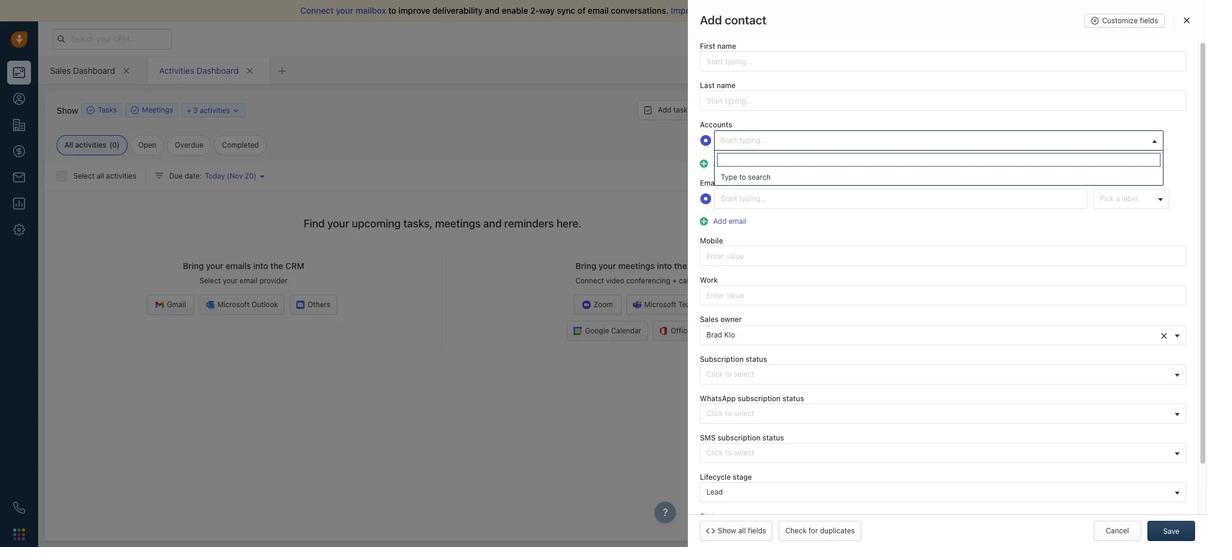 Task type: describe. For each thing, give the bounding box(es) containing it.
activities dashboard
[[159, 65, 239, 75]]

1 vertical spatial activities
[[75, 141, 106, 150]]

nov
[[230, 172, 243, 181]]

provider
[[260, 277, 287, 286]]

phone element
[[7, 497, 31, 520]]

all for show all fields
[[738, 527, 746, 536]]

0 vertical spatial meetings
[[435, 218, 481, 230]]

zoom button for the leftmost office 365 button
[[574, 295, 621, 316]]

to for subscription
[[725, 370, 732, 379]]

0 horizontal spatial office
[[671, 327, 691, 336]]

down image
[[232, 106, 240, 115]]

last name
[[700, 81, 735, 90]]

check for duplicates button
[[779, 522, 861, 542]]

add for add email
[[713, 217, 727, 226]]

subscription for whatsapp
[[738, 394, 781, 403]]

subscription status
[[700, 355, 767, 364]]

add
[[700, 13, 722, 27]]

1 vertical spatial +
[[962, 151, 967, 160]]

completed
[[222, 141, 259, 150]]

customize fields
[[1102, 16, 1158, 25]]

plans
[[1010, 34, 1028, 43]]

quick
[[866, 476, 889, 486]]

sales
[[730, 5, 750, 15]]

more
[[729, 159, 746, 168]]

the for emails
[[270, 261, 283, 271]]

lead button
[[700, 483, 1186, 503]]

select for whatsapp
[[734, 409, 754, 418]]

add more accounts
[[713, 159, 779, 168]]

1 horizontal spatial 365
[[1121, 168, 1134, 177]]

click for sms
[[706, 449, 723, 458]]

0
[[112, 141, 117, 150]]

0 horizontal spatial calendar
[[611, 327, 641, 336]]

the for meetings
[[674, 261, 687, 271]]

click to select for whatsapp
[[706, 409, 754, 418]]

1 horizontal spatial video
[[894, 151, 913, 160]]

dashboard for activities dashboard
[[197, 65, 239, 75]]

First name text field
[[700, 51, 1186, 72]]

1 horizontal spatial office
[[1098, 168, 1119, 177]]

select for sms
[[734, 449, 754, 458]]

way
[[539, 5, 555, 15]]

others
[[308, 301, 330, 310]]

subscription
[[700, 355, 744, 364]]

add email button
[[700, 216, 750, 227]]

a
[[1116, 194, 1120, 203]]

activities for all
[[106, 172, 136, 181]]

type to search option
[[715, 170, 1163, 186]]

23:00
[[866, 418, 886, 427]]

0 vertical spatial all
[[699, 5, 708, 15]]

lead
[[706, 488, 723, 497]]

owner
[[720, 316, 742, 324]]

click for whatsapp
[[706, 409, 723, 418]]

open
[[138, 141, 156, 150]]

0 vertical spatial (
[[109, 141, 112, 150]]

1 horizontal spatial teams
[[965, 168, 987, 177]]

ends
[[911, 35, 926, 42]]

0 vertical spatial email
[[588, 5, 609, 15]]

start
[[721, 136, 737, 145]]

0 vertical spatial microsoft teams
[[931, 168, 987, 177]]

sms
[[700, 434, 716, 443]]

customize
[[1102, 16, 1138, 25]]

select all activities
[[73, 172, 136, 181]]

0 vertical spatial conferencing
[[915, 151, 960, 160]]

0 vertical spatial fields
[[1140, 16, 1158, 25]]

add contact
[[700, 13, 766, 27]]

your for find your upcoming tasks, meetings and reminders here.
[[327, 218, 349, 230]]

here.
[[556, 218, 582, 230]]

sales owner
[[700, 316, 742, 324]]

brad klo
[[706, 331, 735, 339]]

add email
[[713, 217, 747, 226]]

cancel
[[1106, 527, 1129, 536]]

Search your CRM... text field
[[52, 29, 172, 49]]

whatsapp
[[700, 394, 736, 403]]

start typing...
[[721, 136, 767, 145]]

phone image
[[13, 502, 25, 514]]

due date:
[[169, 172, 202, 181]]

improve
[[398, 5, 430, 15]]

more
[[799, 106, 817, 114]]

gmail button
[[147, 295, 195, 316]]

check
[[785, 527, 807, 536]]

calendar inside bring your meetings into the crm connect video conferencing + calendar
[[679, 277, 708, 286]]

stage
[[733, 473, 752, 482]]

add meeting button
[[717, 100, 787, 120]]

brad
[[706, 331, 722, 339]]

import
[[671, 5, 697, 15]]

cancel button
[[1094, 522, 1141, 542]]

your for connect your mailbox to improve deliverability and enable 2-way sync of email conversations. import all your sales data
[[336, 5, 353, 15]]

name for first name
[[717, 42, 736, 51]]

sales dashboard
[[50, 65, 115, 75]]

microsoft for bring your emails into the crm
[[217, 301, 249, 310]]

for
[[809, 527, 818, 536]]

microsoft for bring your meetings into the crm
[[644, 301, 676, 310]]

2 horizontal spatial microsoft
[[931, 168, 963, 177]]

3
[[193, 106, 198, 115]]

status for sms subscription status
[[762, 434, 784, 443]]

google calendar button for "microsoft teams" button associated with zoom button for office 365 button to the top
[[997, 166, 1078, 180]]

add for add more accounts
[[713, 159, 727, 168]]

lifecycle stage
[[700, 473, 752, 482]]

customize fields button
[[1084, 14, 1165, 28]]

today ( nov 20 )
[[205, 172, 256, 181]]

emails
[[226, 261, 251, 271]]

import all your sales data link
[[671, 5, 772, 15]]

0 vertical spatial office 365
[[1098, 168, 1134, 177]]

activities for 3
[[200, 106, 230, 115]]

1 horizontal spatial (
[[227, 172, 230, 181]]

crm for bring your meetings into the crm
[[689, 261, 708, 271]]

add more accounts button
[[700, 158, 782, 169]]

1 vertical spatial fields
[[748, 527, 766, 536]]

Last name text field
[[700, 91, 1186, 111]]

zoom for zoom button for the leftmost office 365 button
[[594, 301, 613, 310]]

all activities ( 0 )
[[64, 141, 120, 150]]

task
[[673, 106, 688, 114]]

label
[[1122, 194, 1138, 203]]

0 horizontal spatial office 365
[[671, 327, 707, 336]]

contact
[[725, 13, 766, 27]]

lifecycle
[[700, 473, 731, 482]]

click to select button for whatsapp subscription status
[[700, 404, 1186, 424]]

trial
[[897, 35, 909, 42]]

accounts
[[748, 159, 779, 168]]

0 vertical spatial google
[[1015, 168, 1039, 177]]

connect your mailbox to improve deliverability and enable 2-way sync of email conversations. import all your sales data
[[300, 5, 770, 15]]

pick a label button
[[1093, 189, 1169, 209]]

click to select button for sms subscription status
[[700, 443, 1186, 464]]

dashboard for sales dashboard
[[73, 65, 115, 75]]

1 vertical spatial google calendar
[[585, 327, 641, 336]]

show for show all fields
[[718, 527, 736, 536]]

upcoming
[[352, 218, 401, 230]]

+ 3 activities
[[187, 106, 230, 115]]

click to select for subscription
[[706, 370, 754, 379]]

add for add meeting
[[738, 106, 751, 114]]

0 vertical spatial office 365 button
[[1081, 166, 1141, 180]]

name for last name
[[717, 81, 735, 90]]

explore plans link
[[975, 32, 1035, 46]]

enable
[[502, 5, 528, 15]]

have
[[1017, 509, 1033, 518]]

0 vertical spatial and
[[485, 5, 500, 15]]

microsoft outlook
[[217, 301, 278, 310]]

1 vertical spatial microsoft teams
[[644, 301, 700, 310]]

last
[[700, 81, 715, 90]]

0 vertical spatial calendar
[[1041, 168, 1071, 177]]

into for meetings
[[657, 261, 672, 271]]

show all fields
[[718, 527, 766, 536]]



Task type: vqa. For each thing, say whether or not it's contained in the screenshot.
the rightmost Files
no



Task type: locate. For each thing, give the bounding box(es) containing it.
1 vertical spatial calendar
[[969, 151, 998, 160]]

1 horizontal spatial into
[[657, 261, 672, 271]]

0 vertical spatial +
[[187, 106, 191, 115]]

1 horizontal spatial crm
[[689, 261, 708, 271]]

0 horizontal spatial microsoft teams button
[[626, 295, 707, 316]]

2 horizontal spatial connect
[[863, 151, 892, 160]]

+ 3 activities link
[[187, 105, 240, 116]]

click down whatsapp
[[706, 409, 723, 418]]

0 vertical spatial status
[[746, 355, 767, 364]]

1 horizontal spatial microsoft teams button
[[914, 166, 994, 180]]

1 horizontal spatial office 365 button
[[1081, 166, 1141, 180]]

) for today ( nov 20 )
[[254, 172, 256, 181]]

crm up provider
[[285, 261, 304, 271]]

deliverability
[[432, 5, 483, 15]]

connect inside bring your meetings into the crm connect video conferencing + calendar
[[575, 277, 604, 286]]

1 horizontal spatial select
[[200, 277, 221, 286]]

today
[[205, 172, 225, 181]]

0 horizontal spatial )
[[117, 141, 120, 150]]

show for show
[[57, 105, 78, 115]]

2 horizontal spatial email
[[729, 217, 747, 226]]

click to select down sms subscription status
[[706, 449, 754, 458]]

microsoft down bring your meetings into the crm connect video conferencing + calendar
[[644, 301, 676, 310]]

1 horizontal spatial google
[[1015, 168, 1039, 177]]

1 horizontal spatial calendar
[[1041, 168, 1071, 177]]

office
[[1098, 168, 1119, 177], [671, 327, 691, 336]]

calendar
[[1041, 168, 1071, 177], [611, 327, 641, 336]]

zoom down bring your meetings into the crm connect video conferencing + calendar
[[594, 301, 613, 310]]

office 365 button left the klo at the bottom of page
[[653, 321, 713, 342]]

0 vertical spatial connect
[[300, 5, 334, 15]]

status
[[700, 513, 722, 522]]

1 vertical spatial sales
[[700, 316, 719, 324]]

connect your mailbox link
[[300, 5, 388, 15]]

view activity goals
[[773, 144, 838, 153]]

email right of
[[588, 5, 609, 15]]

start typing... button
[[714, 131, 1163, 151]]

google
[[1015, 168, 1039, 177], [585, 327, 609, 336]]

email image
[[1089, 34, 1097, 44]]

click down subscription
[[706, 370, 723, 379]]

fields left check
[[748, 527, 766, 536]]

your inside bring your meetings into the crm connect video conferencing + calendar
[[599, 261, 616, 271]]

0 vertical spatial show
[[57, 105, 78, 115]]

1 horizontal spatial bring
[[575, 261, 596, 271]]

name right first
[[717, 42, 736, 51]]

connect for connect your mailbox to improve deliverability and enable 2-way sync of email conversations. import all your sales data
[[300, 5, 334, 15]]

zoom button
[[863, 166, 911, 180], [574, 295, 621, 316]]

3 click to select from the top
[[706, 449, 754, 458]]

0 horizontal spatial calendar
[[679, 277, 708, 286]]

0 vertical spatial subscription
[[738, 394, 781, 403]]

and left reminders
[[483, 218, 502, 230]]

office 365 up a
[[1098, 168, 1134, 177]]

meetings inside bring your meetings into the crm connect video conferencing + calendar
[[618, 261, 655, 271]]

fields
[[1140, 16, 1158, 25], [748, 527, 766, 536]]

subscription right whatsapp
[[738, 394, 781, 403]]

accounts
[[700, 121, 732, 130]]

all
[[64, 141, 73, 150]]

mobile
[[700, 237, 723, 246]]

don't
[[997, 509, 1015, 518]]

1 vertical spatial select
[[734, 409, 754, 418]]

1 horizontal spatial conferencing
[[915, 151, 960, 160]]

to for whatsapp
[[725, 409, 732, 418]]

pick a label
[[1100, 194, 1138, 203]]

teams
[[965, 168, 987, 177], [678, 301, 700, 310]]

google calendar
[[1015, 168, 1071, 177], [585, 327, 641, 336]]

the inside bring your meetings into the crm connect video conferencing + calendar
[[674, 261, 687, 271]]

microsoft teams button down bring your meetings into the crm connect video conferencing + calendar
[[626, 295, 707, 316]]

tasks,
[[403, 218, 433, 230]]

name right last
[[717, 81, 735, 90]]

mailbox
[[356, 5, 386, 15]]

bring for bring your meetings into the crm
[[575, 261, 596, 271]]

0 vertical spatial calendar
[[880, 122, 914, 132]]

3 click to select button from the top
[[700, 443, 1186, 464]]

microsoft teams button for zoom button for office 365 button to the top
[[914, 166, 994, 180]]

) for all activities ( 0 )
[[117, 141, 120, 150]]

microsoft left outlook
[[217, 301, 249, 310]]

show
[[57, 105, 78, 115], [718, 527, 736, 536]]

email down type to search
[[729, 217, 747, 226]]

any
[[1035, 509, 1046, 518]]

add task button
[[637, 100, 693, 120]]

subscription right sms
[[718, 434, 760, 443]]

crm inside bring your emails into the crm select your email provider
[[285, 261, 304, 271]]

1 click to select button from the top
[[700, 365, 1186, 385]]

zoom button down bring your meetings into the crm connect video conferencing + calendar
[[574, 295, 621, 316]]

2 click from the top
[[706, 409, 723, 418]]

1 horizontal spatial sales
[[700, 316, 719, 324]]

show up all
[[57, 105, 78, 115]]

1 horizontal spatial all
[[699, 5, 708, 15]]

2 the from the left
[[674, 261, 687, 271]]

1 horizontal spatial email
[[588, 5, 609, 15]]

dashboard up + 3 activities link
[[197, 65, 239, 75]]

20
[[245, 172, 254, 181]]

save
[[1163, 528, 1179, 536]]

you
[[983, 509, 995, 518]]

select down subscription status
[[734, 370, 754, 379]]

0 horizontal spatial teams
[[678, 301, 700, 310]]

+ down start typing... dropdown button
[[962, 151, 967, 160]]

quick links
[[866, 476, 911, 486]]

1 vertical spatial )
[[254, 172, 256, 181]]

2 vertical spatial click to select
[[706, 449, 754, 458]]

all
[[699, 5, 708, 15], [97, 172, 104, 181], [738, 527, 746, 536]]

2 click to select from the top
[[706, 409, 754, 418]]

0 horizontal spatial video
[[606, 277, 624, 286]]

microsoft teams down bring your meetings into the crm connect video conferencing + calendar
[[644, 301, 700, 310]]

2-
[[530, 5, 539, 15]]

1 horizontal spatial connect
[[575, 277, 604, 286]]

click to select
[[706, 370, 754, 379], [706, 409, 754, 418], [706, 449, 754, 458]]

1 vertical spatial connect
[[863, 151, 892, 160]]

work
[[700, 276, 718, 285]]

to for sms
[[725, 449, 732, 458]]

teams down work
[[678, 301, 700, 310]]

show down status
[[718, 527, 736, 536]]

1 click to select from the top
[[706, 370, 754, 379]]

365 down sales owner
[[693, 327, 707, 336]]

office 365 down sales owner
[[671, 327, 707, 336]]

activities inside button
[[200, 106, 230, 115]]

bring down here. on the top left
[[575, 261, 596, 271]]

1 bring from the left
[[183, 261, 204, 271]]

add up the 'mobile'
[[713, 217, 727, 226]]

bring inside bring your meetings into the crm connect video conferencing + calendar
[[575, 261, 596, 271]]

overdue
[[175, 141, 203, 150]]

google calendar button for zoom button for the leftmost office 365 button "microsoft teams" button
[[567, 321, 648, 342]]

( up select all activities
[[109, 141, 112, 150]]

1 vertical spatial office 365
[[671, 327, 707, 336]]

microsoft down connect video conferencing + calendar
[[931, 168, 963, 177]]

1 vertical spatial office
[[671, 327, 691, 336]]

1 vertical spatial (
[[227, 172, 230, 181]]

conferencing inside bring your meetings into the crm connect video conferencing + calendar
[[626, 277, 670, 286]]

all for select all activities
[[97, 172, 104, 181]]

select down whatsapp subscription status
[[734, 409, 754, 418]]

conversations.
[[611, 5, 669, 15]]

21
[[936, 35, 943, 42]]

0 vertical spatial sales
[[50, 65, 71, 75]]

0 vertical spatial video
[[894, 151, 913, 160]]

zoom for zoom button for office 365 button to the top
[[883, 168, 902, 177]]

duplicates
[[820, 527, 855, 536]]

into inside bring your emails into the crm select your email provider
[[253, 261, 268, 271]]

zoom up start typing... email field
[[883, 168, 902, 177]]

gmail
[[167, 301, 186, 310]]

save button
[[1147, 522, 1195, 542]]

1 vertical spatial teams
[[678, 301, 700, 310]]

goals
[[819, 144, 838, 153]]

activities right 3
[[200, 106, 230, 115]]

1 vertical spatial zoom
[[594, 301, 613, 310]]

) left open at the top of page
[[117, 141, 120, 150]]

3 click from the top
[[706, 449, 723, 458]]

1 horizontal spatial zoom
[[883, 168, 902, 177]]

1 vertical spatial show
[[718, 527, 736, 536]]

+ 3 activities button
[[181, 103, 246, 117]]

my
[[866, 122, 878, 132]]

2 vertical spatial all
[[738, 527, 746, 536]]

teams down connect video conferencing + calendar
[[965, 168, 987, 177]]

2 crm from the left
[[689, 261, 708, 271]]

explore
[[982, 34, 1008, 43]]

3 select from the top
[[734, 449, 754, 458]]

select
[[73, 172, 95, 181], [200, 277, 221, 286]]

the inside bring your emails into the crm select your email provider
[[270, 261, 283, 271]]

to down subscription status
[[725, 370, 732, 379]]

calendar down the 'mobile'
[[679, 277, 708, 286]]

dialog
[[688, 0, 1207, 548]]

1 dashboard from the left
[[73, 65, 115, 75]]

18:00
[[866, 239, 885, 248]]

365 up label
[[1121, 168, 1134, 177]]

activities
[[200, 106, 230, 115], [75, 141, 106, 150], [106, 172, 136, 181]]

add meeting
[[738, 106, 780, 114]]

0 horizontal spatial google
[[585, 327, 609, 336]]

2 dashboard from the left
[[197, 65, 239, 75]]

dialog containing add contact
[[688, 0, 1207, 548]]

activities down 0
[[106, 172, 136, 181]]

click to select down subscription status
[[706, 370, 754, 379]]

meetings
[[142, 106, 173, 115]]

crm inside bring your meetings into the crm connect video conferencing + calendar
[[689, 261, 708, 271]]

calendar down start typing... dropdown button
[[969, 151, 998, 160]]

1 horizontal spatial fields
[[1140, 16, 1158, 25]]

to right 'mailbox'
[[388, 5, 396, 15]]

to right type
[[739, 173, 746, 182]]

select for subscription
[[734, 370, 754, 379]]

( right today
[[227, 172, 230, 181]]

add inside "button"
[[713, 217, 727, 226]]

1 click from the top
[[706, 370, 723, 379]]

email inside add email "button"
[[729, 217, 747, 226]]

add email link
[[710, 217, 747, 226]]

activity
[[792, 144, 817, 153]]

email down emails
[[240, 277, 258, 286]]

microsoft outlook button
[[200, 295, 284, 316]]

activities right all
[[75, 141, 106, 150]]

1 vertical spatial click to select
[[706, 409, 754, 418]]

find your upcoming tasks, meetings and reminders here.
[[304, 218, 582, 230]]

click for subscription
[[706, 370, 723, 379]]

1 horizontal spatial google calendar
[[1015, 168, 1071, 177]]

2 select from the top
[[734, 409, 754, 418]]

click to select button
[[700, 365, 1186, 385], [700, 404, 1186, 424], [700, 443, 1186, 464]]

microsoft teams button down connect video conferencing + calendar
[[914, 166, 994, 180]]

and
[[485, 5, 500, 15], [483, 218, 502, 230]]

outlook
[[251, 301, 278, 310]]

type to search
[[721, 173, 771, 182]]

1 crm from the left
[[285, 261, 304, 271]]

Work text field
[[700, 286, 1186, 306]]

click to select down whatsapp
[[706, 409, 754, 418]]

status for whatsapp subscription status
[[783, 394, 804, 403]]

connect for connect video conferencing + calendar
[[863, 151, 892, 160]]

2 click to select button from the top
[[700, 404, 1186, 424]]

to inside option
[[739, 173, 746, 182]]

1 vertical spatial subscription
[[718, 434, 760, 443]]

+ inside button
[[187, 106, 191, 115]]

0 horizontal spatial office 365 button
[[653, 321, 713, 342]]

all down all activities ( 0 )
[[97, 172, 104, 181]]

subscription
[[738, 394, 781, 403], [718, 434, 760, 443]]

reminders
[[504, 218, 554, 230]]

0 horizontal spatial (
[[109, 141, 112, 150]]

meetings
[[435, 218, 481, 230], [618, 261, 655, 271]]

bring for bring your emails into the crm
[[183, 261, 204, 271]]

1 horizontal spatial show
[[718, 527, 736, 536]]

0 vertical spatial click to select
[[706, 370, 754, 379]]

add up type
[[713, 159, 727, 168]]

2 horizontal spatial all
[[738, 527, 746, 536]]

0 vertical spatial office
[[1098, 168, 1119, 177]]

you don't have any links.
[[983, 509, 1066, 518]]

0 horizontal spatial dashboard
[[73, 65, 115, 75]]

show all fields button
[[700, 522, 773, 542]]

add inside button
[[713, 159, 727, 168]]

Mobile text field
[[700, 246, 1186, 267]]

to down sms subscription status
[[725, 449, 732, 458]]

klo
[[724, 331, 735, 339]]

0 vertical spatial zoom button
[[863, 166, 911, 180]]

due
[[169, 172, 183, 181]]

search
[[748, 173, 771, 182]]

0 horizontal spatial all
[[97, 172, 104, 181]]

1 into from the left
[[253, 261, 268, 271]]

microsoft inside the "microsoft outlook" button
[[217, 301, 249, 310]]

office up pick
[[1098, 168, 1119, 177]]

2 vertical spatial status
[[762, 434, 784, 443]]

status
[[746, 355, 767, 364], [783, 394, 804, 403], [762, 434, 784, 443]]

type
[[721, 173, 737, 182]]

2 vertical spatial select
[[734, 449, 754, 458]]

into
[[253, 261, 268, 271], [657, 261, 672, 271]]

click to select button for subscription status
[[700, 365, 1186, 385]]

bring
[[183, 261, 204, 271], [575, 261, 596, 271]]

1 the from the left
[[270, 261, 283, 271]]

zoom button for office 365 button to the top
[[863, 166, 911, 180]]

your for bring your emails into the crm select your email provider
[[206, 261, 223, 271]]

1 vertical spatial google
[[585, 327, 609, 336]]

0 horizontal spatial microsoft
[[217, 301, 249, 310]]

click to select for sms
[[706, 449, 754, 458]]

1 vertical spatial and
[[483, 218, 502, 230]]

select up the "microsoft outlook" button
[[200, 277, 221, 286]]

sms subscription status
[[700, 434, 784, 443]]

1 vertical spatial conferencing
[[626, 277, 670, 286]]

0 horizontal spatial the
[[270, 261, 283, 271]]

dashboard down search your crm... text field on the top left
[[73, 65, 115, 75]]

1 horizontal spatial meetings
[[618, 261, 655, 271]]

+ left 3
[[187, 106, 191, 115]]

0 horizontal spatial 365
[[693, 327, 707, 336]]

email inside bring your emails into the crm select your email provider
[[240, 277, 258, 286]]

to down whatsapp
[[725, 409, 732, 418]]

all inside button
[[738, 527, 746, 536]]

video inside bring your meetings into the crm connect video conferencing + calendar
[[606, 277, 624, 286]]

+ inside bring your meetings into the crm connect video conferencing + calendar
[[672, 277, 677, 286]]

(
[[109, 141, 112, 150], [227, 172, 230, 181]]

all right import
[[699, 5, 708, 15]]

crm for bring your emails into the crm
[[285, 261, 304, 271]]

select inside bring your emails into the crm select your email provider
[[200, 277, 221, 286]]

2 into from the left
[[657, 261, 672, 271]]

0 horizontal spatial sales
[[50, 65, 71, 75]]

connect
[[300, 5, 334, 15], [863, 151, 892, 160], [575, 277, 604, 286]]

2 bring from the left
[[575, 261, 596, 271]]

into for emails
[[253, 261, 268, 271]]

fields right customize
[[1140, 16, 1158, 25]]

microsoft teams down connect video conferencing + calendar
[[931, 168, 987, 177]]

email
[[588, 5, 609, 15], [729, 217, 747, 226], [240, 277, 258, 286]]

and left enable
[[485, 5, 500, 15]]

microsoft teams button for zoom button for the leftmost office 365 button
[[626, 295, 707, 316]]

add left 'meeting' on the top right of the page
[[738, 106, 751, 114]]

0 vertical spatial select
[[73, 172, 95, 181]]

sales for sales dashboard
[[50, 65, 71, 75]]

show inside button
[[718, 527, 736, 536]]

select down all activities ( 0 )
[[73, 172, 95, 181]]

0 horizontal spatial email
[[240, 277, 258, 286]]

0 vertical spatial select
[[734, 370, 754, 379]]

1 vertical spatial email
[[729, 217, 747, 226]]

into inside bring your meetings into the crm connect video conferencing + calendar
[[657, 261, 672, 271]]

calendar right 'my'
[[880, 122, 914, 132]]

bring up gmail on the bottom left of the page
[[183, 261, 204, 271]]

0 vertical spatial teams
[[965, 168, 987, 177]]

crm up work
[[689, 261, 708, 271]]

1 vertical spatial all
[[97, 172, 104, 181]]

0 horizontal spatial select
[[73, 172, 95, 181]]

the
[[270, 261, 283, 271], [674, 261, 687, 271]]

0 vertical spatial microsoft teams button
[[914, 166, 994, 180]]

2 horizontal spatial calendar
[[969, 151, 998, 160]]

crm
[[285, 261, 304, 271], [689, 261, 708, 271]]

add for add task
[[658, 106, 671, 114]]

office left brad
[[671, 327, 691, 336]]

select down sms subscription status
[[734, 449, 754, 458]]

zoom button up start typing... email field
[[863, 166, 911, 180]]

0 horizontal spatial show
[[57, 105, 78, 115]]

Start typing... email field
[[714, 189, 1087, 209]]

0 vertical spatial 365
[[1121, 168, 1134, 177]]

your for bring your meetings into the crm connect video conferencing + calendar
[[599, 261, 616, 271]]

1 horizontal spatial microsoft
[[644, 301, 676, 310]]

your trial ends in 21 days
[[881, 35, 959, 42]]

microsoft
[[931, 168, 963, 177], [217, 301, 249, 310], [644, 301, 676, 310]]

click down sms
[[706, 449, 723, 458]]

2 vertical spatial click
[[706, 449, 723, 458]]

add left task
[[658, 106, 671, 114]]

sales inside dialog
[[700, 316, 719, 324]]

) right nov
[[254, 172, 256, 181]]

all down stage
[[738, 527, 746, 536]]

bring inside bring your emails into the crm select your email provider
[[183, 261, 204, 271]]

first name
[[700, 42, 736, 51]]

sales for sales owner
[[700, 316, 719, 324]]

1 horizontal spatial calendar
[[880, 122, 914, 132]]

1 vertical spatial 365
[[693, 327, 707, 336]]

None search field
[[717, 153, 1161, 167]]

1 select from the top
[[734, 370, 754, 379]]

office 365 button up pick
[[1081, 166, 1141, 180]]

1 vertical spatial select
[[200, 277, 221, 286]]

whatsapp subscription status
[[700, 394, 804, 403]]

0 horizontal spatial microsoft teams
[[644, 301, 700, 310]]

+ left work
[[672, 277, 677, 286]]

more button
[[790, 100, 838, 120], [790, 100, 838, 120]]

close image
[[1184, 17, 1190, 24]]

freshworks switcher image
[[13, 529, 25, 541]]

subscription for sms
[[718, 434, 760, 443]]

1 horizontal spatial microsoft teams
[[931, 168, 987, 177]]



